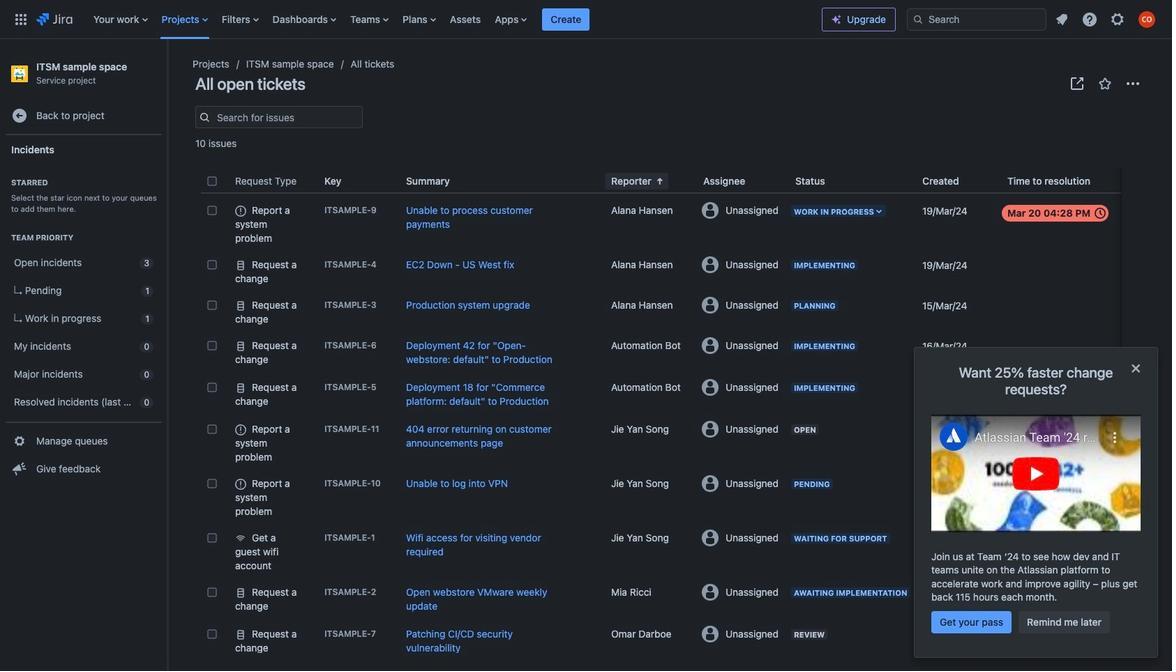 Task type: vqa. For each thing, say whether or not it's contained in the screenshot.
second OPEN icon from the bottom
no



Task type: describe. For each thing, give the bounding box(es) containing it.
watch atlassian team '24 video dialog
[[914, 347, 1158, 659]]

heading for team priority group
[[6, 233, 162, 244]]

help image
[[1081, 11, 1098, 28]]

actions image
[[1125, 75, 1141, 92]]

sidebar navigation image
[[152, 56, 183, 84]]

your profile and settings image
[[1139, 11, 1155, 28]]

1 horizontal spatial list
[[1049, 7, 1164, 32]]

primary element
[[8, 0, 822, 39]]



Task type: locate. For each thing, give the bounding box(es) containing it.
list
[[86, 0, 822, 39], [1049, 7, 1164, 32]]

0 horizontal spatial list
[[86, 0, 822, 39]]

settings image
[[1109, 11, 1126, 28]]

1 vertical spatial heading
[[6, 233, 162, 244]]

notifications image
[[1054, 11, 1070, 28]]

Search for issues field
[[213, 107, 362, 127]]

heading for "starred" group
[[6, 177, 162, 188]]

starred group
[[6, 163, 162, 219]]

banner
[[0, 0, 1172, 39]]

appswitcher icon image
[[13, 11, 29, 28]]

search image
[[913, 14, 924, 25]]

ascending icon image
[[652, 173, 668, 190]]

team priority group
[[6, 219, 162, 422]]

group
[[6, 422, 162, 488]]

2 heading from the top
[[6, 233, 162, 244]]

None search field
[[907, 8, 1047, 30]]

star image
[[1097, 75, 1114, 92]]

Search field
[[907, 8, 1047, 30]]

list item
[[542, 0, 590, 39]]

1 heading from the top
[[6, 177, 162, 188]]

0 vertical spatial heading
[[6, 177, 162, 188]]

heading
[[6, 177, 162, 188], [6, 233, 162, 244]]

jira image
[[36, 11, 72, 28], [36, 11, 72, 28]]



